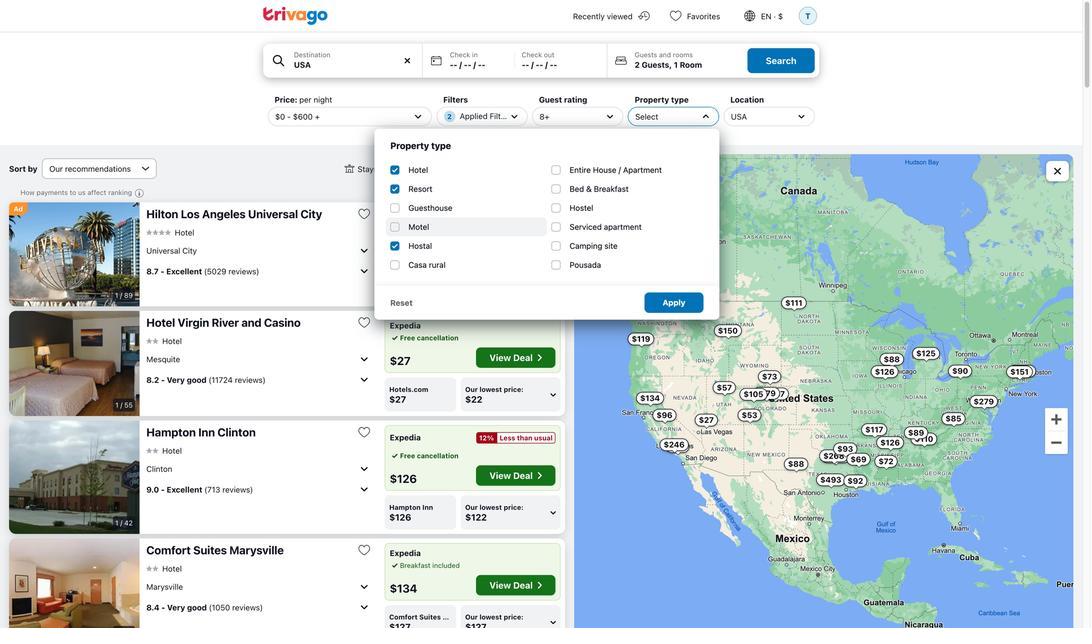 Task type: describe. For each thing, give the bounding box(es) containing it.
$268
[[823, 452, 844, 461]]

hilton los angeles universal city
[[146, 207, 322, 221]]

8.7 - excellent (5029 reviews)
[[146, 267, 259, 276]]

325
[[548, 164, 563, 174]]

universal city
[[146, 246, 197, 255]]

$246 inside $246 button
[[664, 440, 685, 450]]

0 vertical spatial type
[[671, 95, 689, 104]]

reset button
[[390, 298, 413, 308]]

$110
[[915, 435, 933, 444]]

0 vertical spatial property type
[[635, 95, 689, 104]]

$
[[778, 12, 783, 21]]

sort
[[9, 164, 26, 173]]

(713
[[204, 485, 220, 495]]

1 horizontal spatial universal
[[248, 207, 298, 221]]

price: for $126
[[504, 504, 524, 512]]

0 vertical spatial $126 button
[[871, 366, 899, 378]]

$85 button
[[942, 413, 965, 425]]

$125
[[916, 349, 936, 358]]

0 vertical spatial $27
[[390, 354, 411, 368]]

8.4
[[146, 603, 159, 613]]

recently
[[573, 12, 605, 21]]

river
[[212, 316, 239, 329]]

comfort for comfort suites hotels
[[389, 614, 418, 622]]

2 inside guests and rooms 2 guests, 1 room
[[635, 60, 640, 70]]

Destination field
[[263, 44, 422, 78]]

price: for $27
[[504, 386, 524, 394]]

view for $27
[[490, 353, 511, 363]]

$279 button
[[970, 396, 998, 408]]

$111 button
[[781, 297, 807, 309]]

$90 button
[[948, 365, 972, 378]]

hilton for los
[[146, 207, 178, 221]]

reviews) down marysville button
[[232, 603, 263, 613]]

hampton inn $126
[[389, 504, 433, 523]]

$69 button
[[847, 454, 871, 466]]

casino
[[264, 316, 301, 329]]

0 horizontal spatial $246
[[390, 246, 419, 259]]

$126 inside hampton inn $126
[[389, 512, 411, 523]]

$299
[[825, 453, 846, 462]]

$85
[[946, 414, 961, 424]]

55
[[124, 401, 133, 409]]

rating
[[564, 95, 587, 104]]

virgin
[[178, 316, 209, 329]]

Motel checkbox
[[390, 223, 399, 232]]

hotel button for hotel
[[146, 336, 182, 346]]

apartment
[[623, 165, 662, 175]]

destination
[[294, 51, 330, 59]]

our lowest price:
[[465, 614, 524, 622]]

Hostel checkbox
[[552, 204, 561, 213]]

free cancellation button for $27
[[390, 333, 459, 343]]

2 expedia from the top
[[390, 433, 421, 443]]

8.4 - very good (1050 reviews)
[[146, 603, 263, 613]]

en · $
[[761, 12, 783, 21]]

hampton for hampton inn $126
[[389, 504, 421, 512]]

$73
[[762, 372, 777, 382]]

bed & breakfast
[[570, 184, 629, 194]]

breakfast included button
[[390, 561, 460, 571]]

hotel left virgin
[[146, 316, 175, 329]]

view for $134
[[490, 580, 511, 591]]

our for $126
[[465, 504, 478, 512]]

expedia for $134
[[390, 549, 421, 558]]

$0 - $600 +
[[275, 112, 320, 121]]

$73 button
[[758, 371, 781, 383]]

Serviced apartment checkbox
[[552, 223, 561, 232]]

view deal for $126
[[490, 471, 533, 481]]

$96 button
[[653, 409, 677, 422]]

los
[[181, 207, 200, 221]]

Casa rural checkbox
[[390, 261, 399, 270]]

found:
[[380, 164, 403, 174]]

1 horizontal spatial $88
[[884, 355, 900, 364]]

resort
[[409, 184, 432, 194]]

location
[[730, 95, 764, 104]]

1 vertical spatial $126 button
[[876, 437, 904, 449]]

hilton inside hilton button
[[444, 271, 463, 279]]

us
[[78, 189, 86, 197]]

universal city button
[[146, 242, 371, 260]]

marysville inside 'button'
[[229, 544, 284, 557]]

0 horizontal spatial 2
[[447, 113, 452, 121]]

very for comfort
[[167, 603, 185, 613]]

out
[[544, 51, 554, 59]]

and inside guests and rooms 2 guests, 1 room
[[659, 51, 671, 59]]

1 horizontal spatial property
[[635, 95, 669, 104]]

reviews) right (713
[[222, 485, 253, 495]]

$53 button
[[738, 409, 761, 422]]

room
[[680, 60, 702, 70]]

(1050
[[209, 603, 230, 613]]

how
[[20, 189, 35, 197]]

breakfast included
[[400, 562, 460, 570]]

view deal button for $27
[[476, 348, 555, 368]]

check for check in -- / -- / --
[[450, 51, 470, 59]]

$105 $73
[[744, 372, 777, 399]]

·
[[774, 12, 776, 21]]

8.7
[[146, 267, 159, 276]]

guest
[[539, 95, 562, 104]]

Pousada checkbox
[[552, 261, 561, 270]]

hotel for hampton's hotel button
[[162, 446, 182, 456]]

check for check out -- / -- / --
[[522, 51, 542, 59]]

free cancellation button for $246
[[390, 224, 459, 235]]

reset
[[390, 298, 413, 308]]

$27 inside button
[[699, 416, 714, 425]]

$126 inside $126 $299
[[880, 438, 900, 448]]

our lowest price: $22
[[465, 386, 524, 405]]

by
[[28, 164, 37, 173]]

our lowest price: button
[[461, 606, 561, 629]]

guests and rooms 2 guests, 1 room
[[635, 51, 702, 70]]

free for $27
[[400, 334, 415, 342]]

Hostal checkbox
[[390, 242, 399, 251]]

$53
[[742, 411, 757, 420]]

marysville inside button
[[146, 583, 183, 592]]

inn for $126
[[422, 504, 433, 512]]

1 vertical spatial property type
[[390, 140, 451, 151]]

comfort suites marysville, (marysville, usa) image
[[9, 539, 140, 629]]

excellent for hampton
[[167, 485, 202, 495]]

hampton for hampton inn clinton
[[146, 426, 196, 439]]

1 vertical spatial $134
[[390, 582, 417, 596]]

free cancellation for $27
[[400, 334, 459, 342]]

cancellation for $27
[[417, 334, 459, 342]]

view deal button for $126
[[476, 466, 555, 486]]

$57 button
[[713, 382, 736, 394]]

$151
[[1010, 367, 1029, 377]]

price: inside 'button'
[[504, 614, 524, 622]]

8.2 - very good (11724 reviews)
[[146, 375, 266, 385]]

price:
[[275, 95, 297, 104]]

1 for hotel virgin river and casino
[[115, 401, 118, 409]]

usa
[[731, 112, 747, 121]]

1 vertical spatial filters
[[490, 111, 512, 121]]

1 / 42
[[115, 519, 133, 527]]

$125 button
[[912, 348, 940, 360]]

hilton button
[[385, 264, 560, 302]]

$117
[[865, 425, 883, 435]]

$126 $299
[[825, 438, 900, 462]]

Entire House / Apartment checkbox
[[552, 166, 561, 175]]

expedia for $27
[[390, 321, 421, 331]]

free cancellation for $126
[[400, 452, 459, 460]]

hotels
[[443, 614, 465, 622]]

payments
[[37, 189, 68, 197]]

$134 inside button
[[640, 394, 660, 403]]

1 hotel button from the top
[[146, 228, 194, 238]]

$105
[[744, 390, 763, 399]]

excellent for hilton
[[166, 267, 202, 276]]

very for hotel
[[167, 375, 185, 385]]

reviews) down universal city button
[[229, 267, 259, 276]]

lowest for $126
[[480, 504, 502, 512]]

$72
[[879, 457, 894, 466]]

and inside button
[[241, 316, 262, 329]]

free for $126
[[400, 452, 415, 460]]

hotels.com
[[389, 386, 428, 394]]

good for virgin
[[187, 375, 207, 385]]

0 horizontal spatial universal
[[146, 246, 180, 255]]

guesthouse
[[409, 203, 452, 213]]

inn for clinton
[[198, 426, 215, 439]]

hilton for free
[[390, 212, 413, 222]]

en · $ button
[[734, 0, 797, 32]]

0 horizontal spatial type
[[431, 140, 451, 151]]

1 vertical spatial $88
[[788, 460, 804, 469]]

free inside hilton free cancellation
[[400, 226, 415, 233]]

check in -- / -- / --
[[450, 51, 485, 70]]

trivago logo image
[[263, 7, 328, 25]]

t button
[[797, 0, 819, 32]]

9.0 - excellent (713 reviews)
[[146, 485, 253, 495]]

affect
[[88, 189, 106, 197]]

$96
[[657, 411, 673, 420]]



Task type: vqa. For each thing, say whether or not it's contained in the screenshot.
Hotel
yes



Task type: locate. For each thing, give the bounding box(es) containing it.
hampton
[[146, 426, 196, 439], [389, 504, 421, 512]]

0 vertical spatial suites
[[193, 544, 227, 557]]

hilton inside hilton free cancellation
[[390, 212, 413, 222]]

view deal for $134
[[490, 580, 533, 591]]

2 lowest from the top
[[480, 504, 502, 512]]

view deal button up our lowest price: $22
[[476, 348, 555, 368]]

and up guests,
[[659, 51, 671, 59]]

price: inside our lowest price: $22
[[504, 386, 524, 394]]

1 horizontal spatial hilton
[[390, 212, 413, 222]]

1 $119 button from the top
[[628, 299, 654, 312]]

1 left 89
[[115, 292, 118, 300]]

0 vertical spatial view deal
[[490, 353, 533, 363]]

3 price: from the top
[[504, 614, 524, 622]]

suites
[[193, 544, 227, 557], [419, 614, 441, 622]]

filters right applied
[[490, 111, 512, 121]]

0 vertical spatial hampton
[[146, 426, 196, 439]]

1 / 89
[[115, 292, 133, 300]]

2 deal from the top
[[513, 471, 533, 481]]

hilton up motel option
[[390, 212, 413, 222]]

3 lowest from the top
[[480, 614, 502, 622]]

clear image
[[402, 56, 412, 66]]

deal down than
[[513, 471, 533, 481]]

per
[[299, 95, 312, 104]]

deal for $126
[[513, 471, 533, 481]]

hampton inside button
[[146, 426, 196, 439]]

1 horizontal spatial and
[[659, 51, 671, 59]]

0 vertical spatial view
[[490, 353, 511, 363]]

0 vertical spatial 2
[[635, 60, 640, 70]]

view deal button down 12% less than usual
[[476, 466, 555, 486]]

1 for hampton inn clinton
[[115, 519, 118, 527]]

1 down rooms
[[674, 60, 678, 70]]

clinton button
[[146, 460, 371, 478]]

0 vertical spatial filters
[[443, 95, 468, 104]]

0 vertical spatial $119
[[632, 301, 650, 310]]

$89
[[908, 428, 924, 438]]

$22
[[465, 394, 482, 405]]

city
[[301, 207, 322, 221], [182, 246, 197, 255]]

1 view deal from the top
[[490, 353, 533, 363]]

favorites
[[687, 12, 720, 21]]

$110 button
[[911, 433, 937, 446]]

view deal button for $134
[[476, 576, 555, 596]]

$27 up hotels.com
[[390, 354, 411, 368]]

apply
[[663, 298, 685, 308]]

2 vertical spatial view
[[490, 580, 511, 591]]

0 vertical spatial city
[[301, 207, 322, 221]]

1 horizontal spatial check
[[522, 51, 542, 59]]

our for $27
[[465, 386, 478, 394]]

hotel up mesquite
[[162, 337, 182, 346]]

1 vertical spatial breakfast
[[400, 562, 430, 570]]

2 good from the top
[[187, 603, 207, 613]]

2 our from the top
[[465, 504, 478, 512]]

1 vertical spatial inn
[[422, 504, 433, 512]]

1 vertical spatial deal
[[513, 471, 533, 481]]

2 hotel button from the top
[[146, 336, 182, 346]]

suites for hotels
[[419, 614, 441, 622]]

hotel for hotel button corresponding to comfort
[[162, 564, 182, 574]]

lowest right hotels
[[480, 614, 502, 622]]

2 vertical spatial view deal
[[490, 580, 533, 591]]

free cancellation button for $126
[[390, 451, 459, 461]]

3 cancellation from the top
[[417, 452, 459, 460]]

2 vertical spatial view deal button
[[476, 576, 555, 596]]

rooms
[[673, 51, 693, 59]]

universal up 8.7
[[146, 246, 180, 255]]

hilton inside hilton los angeles universal city button
[[146, 207, 178, 221]]

good left (11724
[[187, 375, 207, 385]]

hilton free cancellation
[[390, 212, 459, 233]]

hotel for hotel's hotel button
[[162, 337, 182, 346]]

0 vertical spatial our
[[465, 386, 478, 394]]

0 horizontal spatial breakfast
[[400, 562, 430, 570]]

2 vertical spatial price:
[[504, 614, 524, 622]]

hotel button for hampton
[[146, 446, 182, 456]]

check out -- / -- / --
[[522, 51, 557, 70]]

$88 button left $268 button
[[784, 458, 808, 471]]

$246 down $96 button
[[664, 440, 685, 450]]

hotel button up 8.4
[[146, 564, 182, 574]]

0 horizontal spatial suites
[[193, 544, 227, 557]]

inn
[[198, 426, 215, 439], [422, 504, 433, 512]]

lowest up '$22'
[[480, 386, 502, 394]]

inn inside button
[[198, 426, 215, 439]]

$0
[[275, 112, 285, 121]]

1 vertical spatial good
[[187, 603, 207, 613]]

free cancellation button
[[390, 224, 459, 235], [390, 333, 459, 343], [390, 451, 459, 461]]

1 vertical spatial cancellation
[[417, 334, 459, 342]]

0 vertical spatial universal
[[248, 207, 298, 221]]

expedia up breakfast included button
[[390, 549, 421, 558]]

/
[[459, 60, 462, 70], [473, 60, 476, 70], [531, 60, 534, 70], [545, 60, 548, 70], [619, 165, 621, 175], [120, 292, 122, 300], [120, 401, 122, 409], [120, 519, 122, 527]]

our up $122
[[465, 504, 478, 512]]

3 deal from the top
[[513, 580, 533, 591]]

$95
[[670, 442, 685, 452]]

angeles
[[202, 207, 246, 221]]

casa rural
[[409, 260, 446, 270]]

check inside the check out -- / -- / --
[[522, 51, 542, 59]]

hotel for first hotel button from the top
[[175, 228, 194, 237]]

1 vertical spatial our
[[465, 504, 478, 512]]

hotels.com $27
[[389, 386, 428, 405]]

filters up applied
[[443, 95, 468, 104]]

deal for $134
[[513, 580, 533, 591]]

1 expedia from the top
[[390, 321, 421, 331]]

$88 button left $125 "button"
[[880, 353, 904, 366]]

hilton image
[[390, 275, 437, 291]]

our inside our lowest price: $122
[[465, 504, 478, 512]]

deal for $27
[[513, 353, 533, 363]]

deal up our lowest price: $22
[[513, 353, 533, 363]]

1 left 55
[[115, 401, 118, 409]]

3 our from the top
[[465, 614, 478, 622]]

1 price: from the top
[[504, 386, 524, 394]]

comfort suites marysville
[[146, 544, 284, 557]]

lowest inside our lowest price: $122
[[480, 504, 502, 512]]

check inside the check in -- / -- / --
[[450, 51, 470, 59]]

4 hotel button from the top
[[146, 564, 182, 574]]

0 horizontal spatial property type
[[390, 140, 451, 151]]

3 expedia from the top
[[390, 549, 421, 558]]

view up the our lowest price:
[[490, 580, 511, 591]]

2 vertical spatial free cancellation button
[[390, 451, 459, 461]]

lowest inside our lowest price: $22
[[480, 386, 502, 394]]

cancellation inside hilton free cancellation
[[417, 226, 459, 233]]

1 vertical spatial very
[[167, 603, 185, 613]]

$179
[[757, 389, 776, 398]]

2 free cancellation from the top
[[400, 452, 459, 460]]

1 free from the top
[[400, 226, 415, 233]]

view
[[490, 353, 511, 363], [490, 471, 511, 481], [490, 580, 511, 591]]

hampton inside hampton inn $126
[[389, 504, 421, 512]]

$119 button
[[628, 299, 654, 312], [628, 333, 654, 346]]

check left in
[[450, 51, 470, 59]]

$119 button left apply
[[628, 299, 654, 312]]

property type up 1000+
[[390, 140, 451, 151]]

view deal for $27
[[490, 353, 533, 363]]

0 horizontal spatial $88 button
[[784, 458, 808, 471]]

expedia
[[390, 321, 421, 331], [390, 433, 421, 443], [390, 549, 421, 558]]

1 vertical spatial view
[[490, 471, 511, 481]]

universal up universal city button
[[248, 207, 298, 221]]

1 $119 from the top
[[632, 301, 650, 310]]

1 horizontal spatial breakfast
[[594, 184, 629, 194]]

price: inside our lowest price: $122
[[504, 504, 524, 512]]

0 horizontal spatial comfort
[[146, 544, 191, 557]]

2 view deal button from the top
[[476, 466, 555, 486]]

0 vertical spatial cancellation
[[417, 226, 459, 233]]

camping site
[[570, 241, 618, 251]]

view deal up our lowest price: 'button'
[[490, 580, 533, 591]]

serviced apartment
[[570, 222, 642, 232]]

view up our lowest price: $22
[[490, 353, 511, 363]]

serviced
[[570, 222, 602, 232]]

3 free from the top
[[400, 452, 415, 460]]

en
[[761, 12, 772, 21]]

1 horizontal spatial $88 button
[[880, 353, 904, 366]]

our lowest price: $122
[[465, 504, 524, 523]]

$122
[[465, 512, 487, 523]]

comfort suites hotels button
[[385, 606, 465, 629]]

view deal down less
[[490, 471, 533, 481]]

1 horizontal spatial type
[[671, 95, 689, 104]]

and right river
[[241, 316, 262, 329]]

1 vertical spatial expedia
[[390, 433, 421, 443]]

0 horizontal spatial check
[[450, 51, 470, 59]]

$105 button
[[740, 389, 767, 401]]

1 lowest from the top
[[480, 386, 502, 394]]

$27 down $57 button
[[699, 416, 714, 425]]

0 vertical spatial $119 button
[[628, 299, 654, 312]]

view for $126
[[490, 471, 511, 481]]

0 vertical spatial price:
[[504, 386, 524, 394]]

0 vertical spatial free cancellation
[[400, 334, 459, 342]]

good
[[187, 375, 207, 385], [187, 603, 207, 613]]

2 check from the left
[[522, 51, 542, 59]]

1 free cancellation button from the top
[[390, 224, 459, 235]]

1 vertical spatial universal
[[146, 246, 180, 255]]

0 horizontal spatial hampton
[[146, 426, 196, 439]]

1 vertical spatial view deal
[[490, 471, 533, 481]]

reviews) down mesquite button
[[235, 375, 266, 385]]

$89 button
[[904, 427, 928, 439]]

2 cancellation from the top
[[417, 334, 459, 342]]

hotel virgin river and casino, (mesquite, usa) image
[[9, 311, 140, 416]]

breakfast left included
[[400, 562, 430, 570]]

0 vertical spatial free cancellation button
[[390, 224, 459, 235]]

clinton inside button
[[146, 465, 172, 474]]

type down room on the top
[[671, 95, 689, 104]]

1 check from the left
[[450, 51, 470, 59]]

1 cancellation from the top
[[417, 226, 459, 233]]

hotel button up mesquite
[[146, 336, 182, 346]]

12%
[[479, 434, 494, 442]]

0 vertical spatial $88 button
[[880, 353, 904, 366]]

2 free from the top
[[400, 334, 415, 342]]

inn inside hampton inn $126
[[422, 504, 433, 512]]

$27 inside hotels.com $27
[[389, 394, 406, 405]]

excellent down universal city
[[166, 267, 202, 276]]

Camping site checkbox
[[552, 242, 561, 251]]

1 horizontal spatial marysville
[[229, 544, 284, 557]]

0 horizontal spatial city
[[182, 246, 197, 255]]

comfort suites marysville button
[[146, 544, 348, 558]]

1 deal from the top
[[513, 353, 533, 363]]

1 vertical spatial comfort
[[389, 614, 418, 622]]

2 vertical spatial free
[[400, 452, 415, 460]]

0 vertical spatial lowest
[[480, 386, 502, 394]]

1 our from the top
[[465, 386, 478, 394]]

0 vertical spatial expedia
[[390, 321, 421, 331]]

1 horizontal spatial city
[[301, 207, 322, 221]]

(11724
[[209, 375, 233, 385]]

hotel virgin river and casino
[[146, 316, 301, 329]]

2 excellent from the top
[[167, 485, 202, 495]]

1 horizontal spatial clinton
[[218, 426, 256, 439]]

good left (1050
[[187, 603, 207, 613]]

hotel button up 9.0
[[146, 446, 182, 456]]

1 horizontal spatial $246
[[664, 440, 685, 450]]

2 $119 from the top
[[632, 335, 650, 344]]

view deal up our lowest price: $22
[[490, 353, 533, 363]]

2 view from the top
[[490, 471, 511, 481]]

9.0
[[146, 485, 159, 495]]

check left out
[[522, 51, 542, 59]]

2 free cancellation button from the top
[[390, 333, 459, 343]]

view up our lowest price: $122
[[490, 471, 511, 481]]

2 very from the top
[[167, 603, 185, 613]]

1 / 55
[[115, 401, 133, 409]]

2 vertical spatial our
[[465, 614, 478, 622]]

3 free cancellation button from the top
[[390, 451, 459, 461]]

hotel down los
[[175, 228, 194, 237]]

1 very from the top
[[167, 375, 185, 385]]

hotel up resort on the left
[[409, 165, 428, 175]]

0 horizontal spatial property
[[390, 140, 429, 151]]

0 vertical spatial and
[[659, 51, 671, 59]]

89
[[124, 292, 133, 300]]

lowest for $27
[[480, 386, 502, 394]]

filters
[[443, 95, 468, 104], [490, 111, 512, 121]]

breakfast inside breakfast included button
[[400, 562, 430, 570]]

1 vertical spatial marysville
[[146, 583, 183, 592]]

hilton los angeles universal city button
[[146, 207, 348, 221]]

2 horizontal spatial hilton
[[444, 271, 463, 279]]

2 price: from the top
[[504, 504, 524, 512]]

comfort for comfort suites marysville
[[146, 544, 191, 557]]

Hotel checkbox
[[390, 166, 399, 175]]

0 horizontal spatial hilton
[[146, 207, 178, 221]]

0 horizontal spatial marysville
[[146, 583, 183, 592]]

expedia down reset
[[390, 321, 421, 331]]

$246 button
[[660, 439, 689, 451]]

cancellation for $126
[[417, 452, 459, 460]]

viewed
[[607, 12, 633, 21]]

0 horizontal spatial and
[[241, 316, 262, 329]]

0 horizontal spatial $88
[[788, 460, 804, 469]]

1 vertical spatial hampton
[[389, 504, 421, 512]]

0 vertical spatial clinton
[[218, 426, 256, 439]]

hotel down comfort suites marysville
[[162, 564, 182, 574]]

1 view deal button from the top
[[476, 348, 555, 368]]

guests
[[635, 51, 657, 59]]

3 view deal from the top
[[490, 580, 533, 591]]

hilton los angeles universal city, (universal city, usa) image
[[9, 203, 140, 307]]

property
[[635, 95, 669, 104], [390, 140, 429, 151]]

expedia down hotels.com $27
[[390, 433, 421, 443]]

hilton down rural
[[444, 271, 463, 279]]

how payments to us affect ranking
[[20, 189, 132, 197]]

house
[[593, 165, 616, 175]]

mesquite button
[[146, 350, 371, 369]]

breakfast down entire house / apartment
[[594, 184, 629, 194]]

0 vertical spatial $246
[[390, 246, 419, 259]]

search
[[766, 55, 797, 66]]

$268 button
[[819, 450, 848, 463]]

$119 left apply
[[632, 301, 650, 310]]

our
[[465, 386, 478, 394], [465, 504, 478, 512], [465, 614, 478, 622]]

1 vertical spatial city
[[182, 246, 197, 255]]

1 horizontal spatial $134
[[640, 394, 660, 403]]

1 vertical spatial free cancellation button
[[390, 333, 459, 343]]

0 vertical spatial very
[[167, 375, 185, 385]]

Guesthouse checkbox
[[390, 204, 399, 213]]

our inside our lowest price: $22
[[465, 386, 478, 394]]

map region
[[574, 154, 1074, 629]]

hampton inn clinton, (clinton, usa) image
[[9, 421, 140, 535]]

1 vertical spatial clinton
[[146, 465, 172, 474]]

$88 left $125 "button"
[[884, 355, 900, 364]]

1 vertical spatial $27
[[389, 394, 406, 405]]

property type up the select
[[635, 95, 689, 104]]

very right 8.4
[[167, 603, 185, 613]]

excellent left (713
[[167, 485, 202, 495]]

$27 down hotels.com
[[389, 394, 406, 405]]

property up 1000+
[[390, 140, 429, 151]]

3 view from the top
[[490, 580, 511, 591]]

marysville up marysville button
[[229, 544, 284, 557]]

Bed & Breakfast checkbox
[[552, 185, 561, 194]]

0 horizontal spatial $134
[[390, 582, 417, 596]]

$134 down breakfast included button
[[390, 582, 417, 596]]

cancellation
[[417, 226, 459, 233], [417, 334, 459, 342], [417, 452, 459, 460]]

2 down guests on the top of page
[[635, 60, 640, 70]]

$88 left $268 button
[[788, 460, 804, 469]]

entire house / apartment
[[570, 165, 662, 175]]

$151 button
[[1006, 366, 1033, 379]]

1 horizontal spatial inn
[[422, 504, 433, 512]]

(5029
[[204, 267, 226, 276]]

hotel button for comfort
[[146, 564, 182, 574]]

1 horizontal spatial suites
[[419, 614, 441, 622]]

hampton inn clinton button
[[146, 426, 348, 440]]

$93
[[837, 445, 853, 454]]

pousada
[[570, 260, 601, 270]]

$117 button
[[861, 424, 887, 436]]

2 vertical spatial cancellation
[[417, 452, 459, 460]]

1 vertical spatial 2
[[447, 113, 452, 121]]

3 hotel button from the top
[[146, 446, 182, 456]]

2 left applied
[[447, 113, 452, 121]]

type up 1000+
[[431, 140, 451, 151]]

ranking
[[108, 189, 132, 197]]

hotel button up universal city
[[146, 228, 194, 238]]

$92
[[848, 477, 863, 486]]

property up the select
[[635, 95, 669, 104]]

1 for hilton los angeles universal city
[[115, 292, 118, 300]]

0 vertical spatial inn
[[198, 426, 215, 439]]

1 view from the top
[[490, 353, 511, 363]]

Destination search field
[[294, 59, 415, 71]]

view deal button up our lowest price: 'button'
[[476, 576, 555, 596]]

1 vertical spatial $119
[[632, 335, 650, 344]]

in
[[472, 51, 478, 59]]

1 left 42
[[115, 519, 118, 527]]

lowest up $122
[[480, 504, 502, 512]]

deal up our lowest price: 'button'
[[513, 580, 533, 591]]

12% less than usual
[[479, 434, 553, 442]]

Resort checkbox
[[390, 185, 399, 194]]

how payments to us affect ranking button
[[20, 188, 147, 200]]

0 horizontal spatial clinton
[[146, 465, 172, 474]]

clinton up "clinton" button
[[218, 426, 256, 439]]

3 view deal button from the top
[[476, 576, 555, 596]]

1 horizontal spatial filters
[[490, 111, 512, 121]]

our up '$22'
[[465, 386, 478, 394]]

2
[[635, 60, 640, 70], [447, 113, 452, 121]]

mesquite
[[146, 355, 180, 364]]

suites for marysville
[[193, 544, 227, 557]]

1 free cancellation from the top
[[400, 334, 459, 342]]

$246 up 'casa rural' checkbox
[[390, 246, 419, 259]]

1 horizontal spatial 2
[[635, 60, 640, 70]]

hilton left los
[[146, 207, 178, 221]]

very right 8.2 on the left bottom
[[167, 375, 185, 385]]

$95 button
[[666, 441, 689, 453]]

0 horizontal spatial filters
[[443, 95, 468, 104]]

0 vertical spatial good
[[187, 375, 207, 385]]

0 vertical spatial breakfast
[[594, 184, 629, 194]]

1 vertical spatial $88 button
[[784, 458, 808, 471]]

$119 button down apply button
[[628, 333, 654, 346]]

1 vertical spatial view deal button
[[476, 466, 555, 486]]

2 $119 button from the top
[[628, 333, 654, 346]]

lowest inside 'button'
[[480, 614, 502, 622]]

2 vertical spatial lowest
[[480, 614, 502, 622]]

1 vertical spatial price:
[[504, 504, 524, 512]]

1 horizontal spatial property type
[[635, 95, 689, 104]]

$149 button
[[1008, 365, 1036, 378]]

clinton inside button
[[218, 426, 256, 439]]

check
[[450, 51, 470, 59], [522, 51, 542, 59]]

1 inside guests and rooms 2 guests, 1 room
[[674, 60, 678, 70]]

good for suites
[[187, 603, 207, 613]]

guests,
[[642, 60, 672, 70]]

marysville up 8.4
[[146, 583, 183, 592]]

1 horizontal spatial comfort
[[389, 614, 418, 622]]

clinton up 9.0
[[146, 465, 172, 474]]

1 good from the top
[[187, 375, 207, 385]]

hotel down "hampton inn clinton"
[[162, 446, 182, 456]]

our right hotels
[[465, 614, 478, 622]]

our inside our lowest price: 'button'
[[465, 614, 478, 622]]

1 vertical spatial free cancellation
[[400, 452, 459, 460]]

0 vertical spatial marysville
[[229, 544, 284, 557]]

1 excellent from the top
[[166, 267, 202, 276]]

$299 button
[[821, 451, 850, 464]]

$93 button
[[833, 443, 857, 456]]

2 view deal from the top
[[490, 471, 533, 481]]

$119 down apply button
[[632, 335, 650, 344]]

$134 up the $96 on the right bottom of the page
[[640, 394, 660, 403]]

1 vertical spatial property
[[390, 140, 429, 151]]



